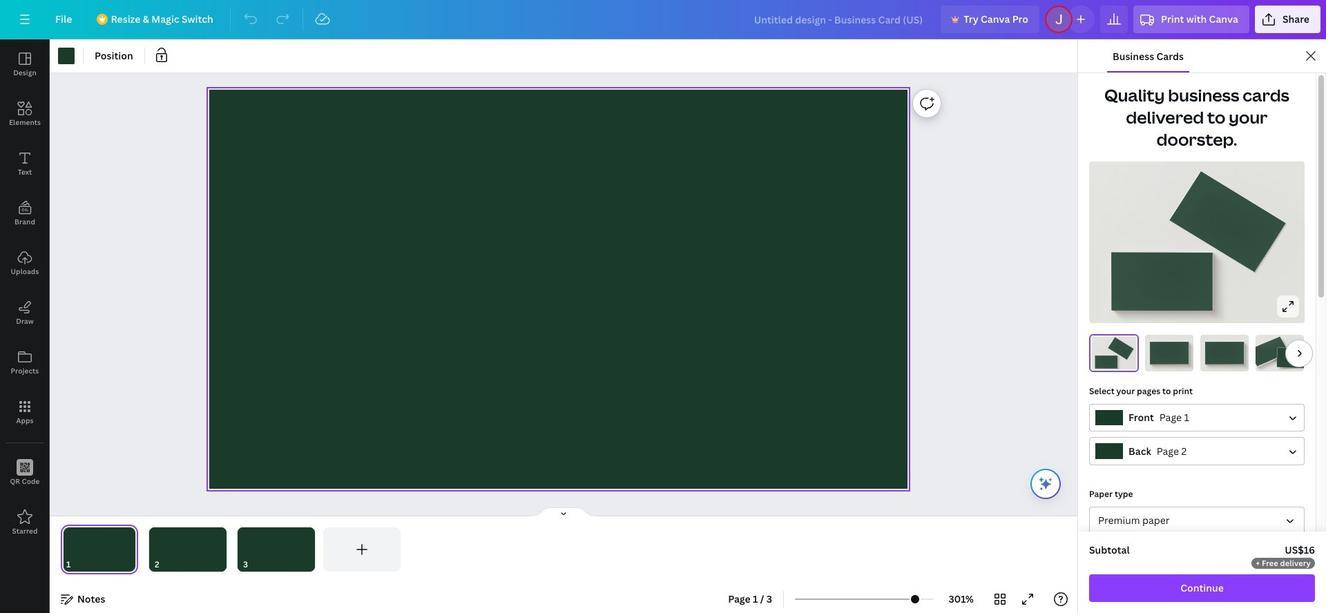 Task type: locate. For each thing, give the bounding box(es) containing it.
page 1 image
[[61, 528, 138, 572]]

None button
[[1089, 404, 1305, 432], [1089, 438, 1305, 466], [1089, 507, 1305, 535], [1089, 404, 1305, 432], [1089, 438, 1305, 466], [1089, 507, 1305, 535]]

#1a3b29 image
[[58, 48, 75, 64]]

side panel tab list
[[0, 39, 50, 548]]

hide pages image
[[531, 507, 597, 518]]

Zoom button
[[939, 589, 984, 611]]



Task type: vqa. For each thing, say whether or not it's contained in the screenshot.
button
yes



Task type: describe. For each thing, give the bounding box(es) containing it.
Page title text field
[[77, 558, 82, 572]]

Design title text field
[[743, 6, 935, 33]]

canva assistant image
[[1038, 476, 1054, 493]]

main menu bar
[[0, 0, 1326, 39]]



